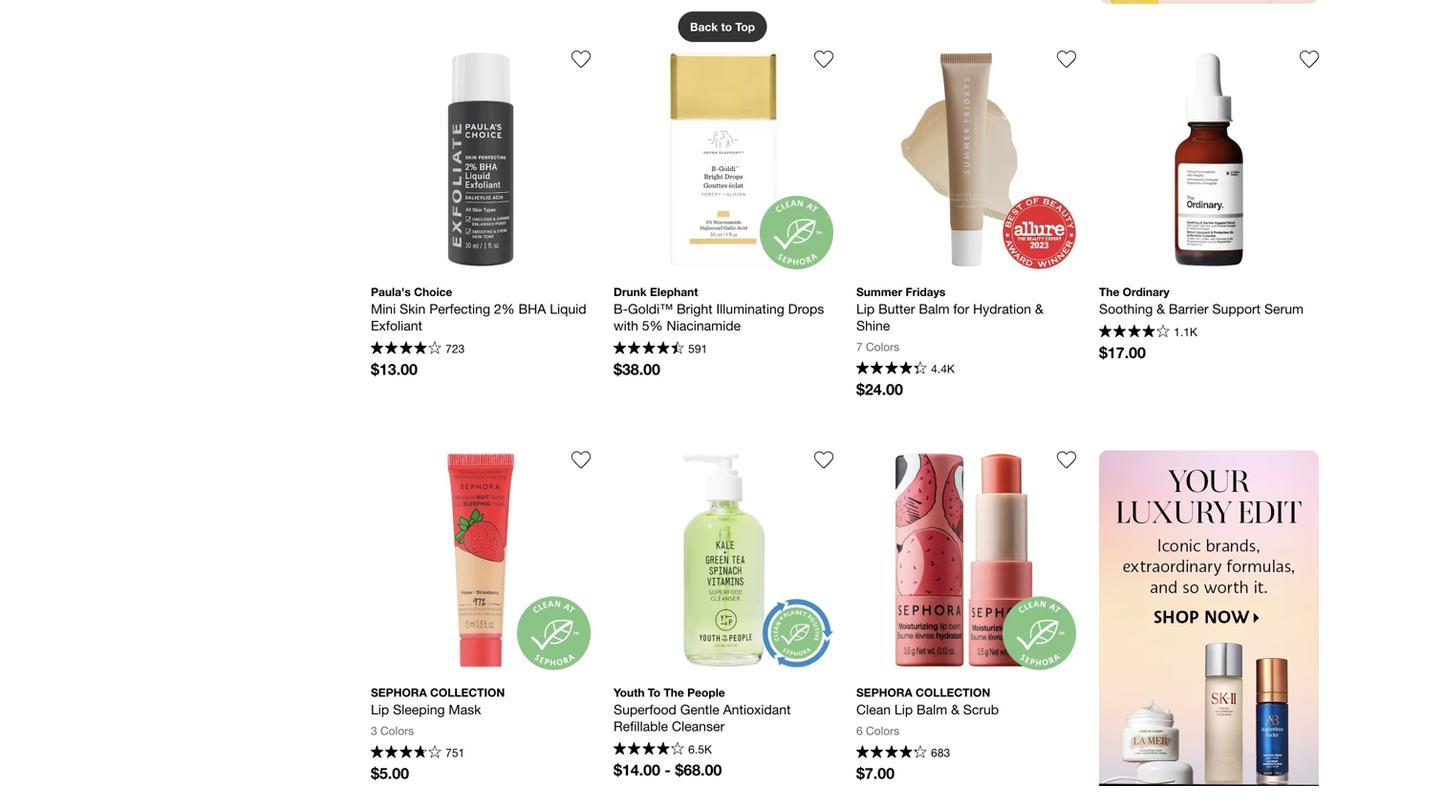 Task type: locate. For each thing, give the bounding box(es) containing it.
sign in to love youth to the people - superfood gentle antioxidant refillable cleanser image
[[814, 451, 834, 470]]

4.5 stars element for $24.00
[[857, 362, 927, 377]]

4.5 stars element for $7.00
[[857, 746, 927, 761]]

colors right 7
[[866, 340, 900, 354]]

balm down fridays
[[919, 301, 950, 317]]

balm up 683 reviews element
[[917, 702, 948, 718]]

collection inside sephora collection clean lip balm & scrub 6 colors
[[916, 686, 991, 700]]

collection up 'mask'
[[430, 686, 505, 700]]

collection
[[430, 686, 505, 700], [916, 686, 991, 700]]

barrier
[[1169, 301, 1209, 317]]

sephora collection lip sleeping mask 3 colors
[[371, 686, 505, 738]]

4 stars element up $13.00
[[371, 342, 441, 357]]

support
[[1213, 301, 1261, 317]]

youth to the people superfood gentle antioxidant refillable cleanser
[[614, 686, 795, 735]]

$14.00
[[614, 761, 661, 780]]

723
[[446, 342, 465, 355]]

the inside the ordinary soothing & barrier support serum
[[1099, 285, 1120, 299]]

exfoliant
[[371, 318, 422, 334]]

balm inside sephora collection clean lip balm & scrub 6 colors
[[917, 702, 948, 718]]

liquid
[[550, 301, 587, 317]]

1 horizontal spatial 4 stars element
[[614, 743, 684, 758]]

back
[[690, 20, 718, 33]]

591 reviews element
[[688, 342, 708, 355]]

top
[[735, 20, 755, 33]]

choice
[[414, 285, 452, 299]]

sign in to love paula's choice - mini skin perfecting 2% bha liquid exfoliant image
[[572, 50, 591, 69]]

1 vertical spatial 4.5 stars element
[[857, 362, 927, 377]]

balm for $7.00
[[917, 702, 948, 718]]

back to top
[[690, 20, 755, 33]]

youth
[[614, 686, 645, 700]]

collection up scrub
[[916, 686, 991, 700]]

sephora up clean
[[857, 686, 913, 700]]

1 sephora from the left
[[371, 686, 427, 700]]

balm
[[919, 301, 950, 317], [917, 702, 948, 718]]

sign in to love summer fridays - lip butter balm for hydration & shine image
[[1057, 50, 1076, 69]]

2 collection from the left
[[916, 686, 991, 700]]

scrub
[[963, 702, 999, 718]]

goldi™
[[628, 301, 673, 317]]

6.5k reviews element
[[688, 743, 712, 756]]

the ordinary soothing & barrier support serum
[[1099, 285, 1304, 317]]

4 stars element up $17.00
[[1099, 325, 1170, 340]]

0 horizontal spatial lip
[[371, 702, 389, 718]]

serum
[[1265, 301, 1304, 317]]

back to top button
[[678, 11, 767, 42]]

colors
[[866, 340, 900, 354], [380, 725, 414, 738], [866, 725, 900, 738]]

$38.00
[[614, 360, 661, 379]]

sleeping
[[393, 702, 445, 718]]

the
[[1099, 285, 1120, 299], [664, 686, 684, 700]]

1 horizontal spatial sephora
[[857, 686, 913, 700]]

colors right 3
[[380, 725, 414, 738]]

lip up the shine
[[857, 301, 875, 317]]

&
[[1035, 301, 1044, 317], [1157, 301, 1165, 317], [951, 702, 960, 718]]

drops
[[788, 301, 824, 317]]

1 collection from the left
[[430, 686, 505, 700]]

collection for $5.00
[[430, 686, 505, 700]]

skin
[[400, 301, 426, 317]]

superfood
[[614, 702, 677, 718]]

4.4k
[[931, 362, 955, 375]]

4 stars element up $14.00
[[614, 743, 684, 758]]

to
[[648, 686, 661, 700]]

0 horizontal spatial &
[[951, 702, 960, 718]]

lip inside the sephora collection lip sleeping mask 3 colors
[[371, 702, 389, 718]]

& inside the ordinary soothing & barrier support serum
[[1157, 301, 1165, 317]]

2 vertical spatial 4.5 stars element
[[857, 746, 927, 761]]

2 vertical spatial 4 stars element
[[614, 743, 684, 758]]

1 vertical spatial 4 stars element
[[371, 342, 441, 357]]

723 reviews element
[[446, 342, 465, 355]]

paula's choice mini skin perfecting 2% bha liquid exfoliant
[[371, 285, 590, 334]]

lip for $24.00
[[857, 301, 875, 317]]

1 vertical spatial balm
[[917, 702, 948, 718]]

bright
[[677, 301, 713, 317]]

colors down clean
[[866, 725, 900, 738]]

0 horizontal spatial 4 stars element
[[371, 342, 441, 357]]

sephora inside sephora collection clean lip balm & scrub 6 colors
[[857, 686, 913, 700]]

0 vertical spatial balm
[[919, 301, 950, 317]]

colors inside sephora collection clean lip balm & scrub 6 colors
[[866, 725, 900, 738]]

for
[[953, 301, 970, 317]]

skincare for every age give your skin what it needs each step of the way shop now teens 20's 30's 40's 50+ image
[[1099, 0, 1319, 4]]

4 stars element for $17.00
[[1099, 325, 1170, 340]]

sephora collection - lip sleeping mask image
[[371, 451, 591, 671]]

the right to
[[664, 686, 684, 700]]

2 horizontal spatial lip
[[895, 702, 913, 718]]

0 horizontal spatial sephora
[[371, 686, 427, 700]]

lip inside summer fridays lip butter balm for hydration & shine 7 colors
[[857, 301, 875, 317]]

& inside sephora collection clean lip balm & scrub 6 colors
[[951, 702, 960, 718]]

sephora inside the sephora collection lip sleeping mask 3 colors
[[371, 686, 427, 700]]

1.1k reviews element
[[1174, 325, 1198, 339]]

-
[[665, 761, 671, 780]]

& right hydration
[[1035, 301, 1044, 317]]

balm inside summer fridays lip butter balm for hydration & shine 7 colors
[[919, 301, 950, 317]]

1 horizontal spatial collection
[[916, 686, 991, 700]]

0 horizontal spatial collection
[[430, 686, 505, 700]]

$24.00
[[857, 380, 903, 399]]

sign in to love drunk elephant - b-goldi™ bright illuminating drops with 5% niacinamide image
[[814, 50, 834, 69]]

4 stars element for $13.00
[[371, 342, 441, 357]]

2 sephora from the left
[[857, 686, 913, 700]]

sephora for $5.00
[[371, 686, 427, 700]]

1 horizontal spatial &
[[1035, 301, 1044, 317]]

0 vertical spatial 4 stars element
[[1099, 325, 1170, 340]]

4.5 stars element up '$38.00'
[[614, 342, 684, 357]]

4.5 stars element up $7.00
[[857, 746, 927, 761]]

collection inside the sephora collection lip sleeping mask 3 colors
[[430, 686, 505, 700]]

lip
[[857, 301, 875, 317], [371, 702, 389, 718], [895, 702, 913, 718]]

4.5 stars element up $24.00
[[857, 362, 927, 377]]

6.5k
[[688, 743, 712, 756]]

lip inside sephora collection clean lip balm & scrub 6 colors
[[895, 702, 913, 718]]

0 horizontal spatial the
[[664, 686, 684, 700]]

hydration
[[973, 301, 1032, 317]]

collection for $7.00
[[916, 686, 991, 700]]

sephora up sleeping
[[371, 686, 427, 700]]

1 horizontal spatial lip
[[857, 301, 875, 317]]

4 stars element
[[1099, 325, 1170, 340], [371, 342, 441, 357], [614, 743, 684, 758]]

sephora collection - clean lip balm & scrub image
[[857, 451, 1076, 671]]

0 vertical spatial the
[[1099, 285, 1120, 299]]

2 horizontal spatial &
[[1157, 301, 1165, 317]]

sign in to love sephora collection - clean lip balm & scrub image
[[1057, 451, 1076, 470]]

1.1k
[[1174, 325, 1198, 339]]

the up soothing
[[1099, 285, 1120, 299]]

4.5 stars element
[[614, 342, 684, 357], [857, 362, 927, 377], [857, 746, 927, 761]]

refillable
[[614, 719, 668, 735]]

lip right clean
[[895, 702, 913, 718]]

sephora
[[371, 686, 427, 700], [857, 686, 913, 700]]

& down ordinary
[[1157, 301, 1165, 317]]

2%
[[494, 301, 515, 317]]

lip up 3
[[371, 702, 389, 718]]

sign in to love sephora collection - lip sleeping mask image
[[572, 451, 591, 470]]

1 horizontal spatial the
[[1099, 285, 1120, 299]]

2 horizontal spatial 4 stars element
[[1099, 325, 1170, 340]]

perfecting
[[429, 301, 490, 317]]

youth to the people - superfood gentle antioxidant refillable cleanser image
[[614, 451, 834, 671]]

1 vertical spatial the
[[664, 686, 684, 700]]

antioxidant
[[723, 702, 791, 718]]

& left scrub
[[951, 702, 960, 718]]



Task type: vqa. For each thing, say whether or not it's contained in the screenshot.


Task type: describe. For each thing, give the bounding box(es) containing it.
bha
[[519, 301, 546, 317]]

illuminating
[[716, 301, 785, 317]]

paula's choice - mini skin perfecting 2% bha liquid exfoliant image
[[371, 50, 591, 270]]

$13.00
[[371, 360, 418, 379]]

& inside summer fridays lip butter balm for hydration & shine 7 colors
[[1035, 301, 1044, 317]]

people
[[687, 686, 725, 700]]

0 vertical spatial 4.5 stars element
[[614, 342, 684, 357]]

b-
[[614, 301, 628, 317]]

4.4k reviews element
[[931, 362, 955, 375]]

3.5 stars element
[[371, 746, 441, 761]]

sephora for $7.00
[[857, 686, 913, 700]]

591
[[688, 342, 708, 355]]

balm for $24.00
[[919, 301, 950, 317]]

$5.00
[[371, 765, 409, 783]]

lip for $5.00
[[371, 702, 389, 718]]

5%
[[642, 318, 663, 334]]

soothing
[[1099, 301, 1153, 317]]

6
[[857, 725, 863, 738]]

$17.00
[[1099, 344, 1146, 362]]

fridays
[[906, 285, 946, 299]]

7
[[857, 340, 863, 354]]

the inside youth to the people superfood gentle antioxidant refillable cleanser
[[664, 686, 684, 700]]

mask
[[449, 702, 481, 718]]

751
[[446, 746, 465, 760]]

cleanser
[[672, 719, 725, 735]]

clean
[[857, 702, 891, 718]]

3
[[371, 725, 377, 738]]

the ordinary - soothing & barrier support serum image
[[1099, 50, 1319, 270]]

sephora collection clean lip balm & scrub 6 colors
[[857, 686, 999, 738]]

colors inside the sephora collection lip sleeping mask 3 colors
[[380, 725, 414, 738]]

niacinamide
[[667, 318, 741, 334]]

$14.00 - $68.00
[[614, 761, 722, 780]]

paula's
[[371, 285, 411, 299]]

gentle
[[680, 702, 720, 718]]

summer fridays - lip butter balm for hydration & shine image
[[857, 50, 1076, 270]]

mini
[[371, 301, 396, 317]]

your luxury skincare edit iconic brands extraordinary formulas and so worth it shop now image
[[1099, 451, 1319, 787]]

to
[[721, 20, 732, 33]]

with
[[614, 318, 639, 334]]

elephant
[[650, 285, 698, 299]]

ordinary
[[1123, 285, 1170, 299]]

683 reviews element
[[931, 746, 950, 760]]

drunk elephant b-goldi™ bright illuminating drops with 5% niacinamide
[[614, 285, 828, 334]]

butter
[[879, 301, 915, 317]]

drunk elephant - b-goldi™ bright illuminating drops with 5% niacinamide image
[[614, 50, 834, 270]]

drunk
[[614, 285, 647, 299]]

colors inside summer fridays lip butter balm for hydration & shine 7 colors
[[866, 340, 900, 354]]

sign in to love the ordinary - soothing & barrier support serum image
[[1300, 50, 1319, 69]]

4 stars element for $14.00 - $68.00
[[614, 743, 684, 758]]

$68.00
[[675, 761, 722, 780]]

$7.00
[[857, 765, 895, 783]]

751 reviews element
[[446, 746, 465, 760]]

summer
[[857, 285, 903, 299]]

683
[[931, 746, 950, 760]]

shine
[[857, 318, 890, 334]]

summer fridays lip butter balm for hydration & shine 7 colors
[[857, 285, 1047, 354]]



